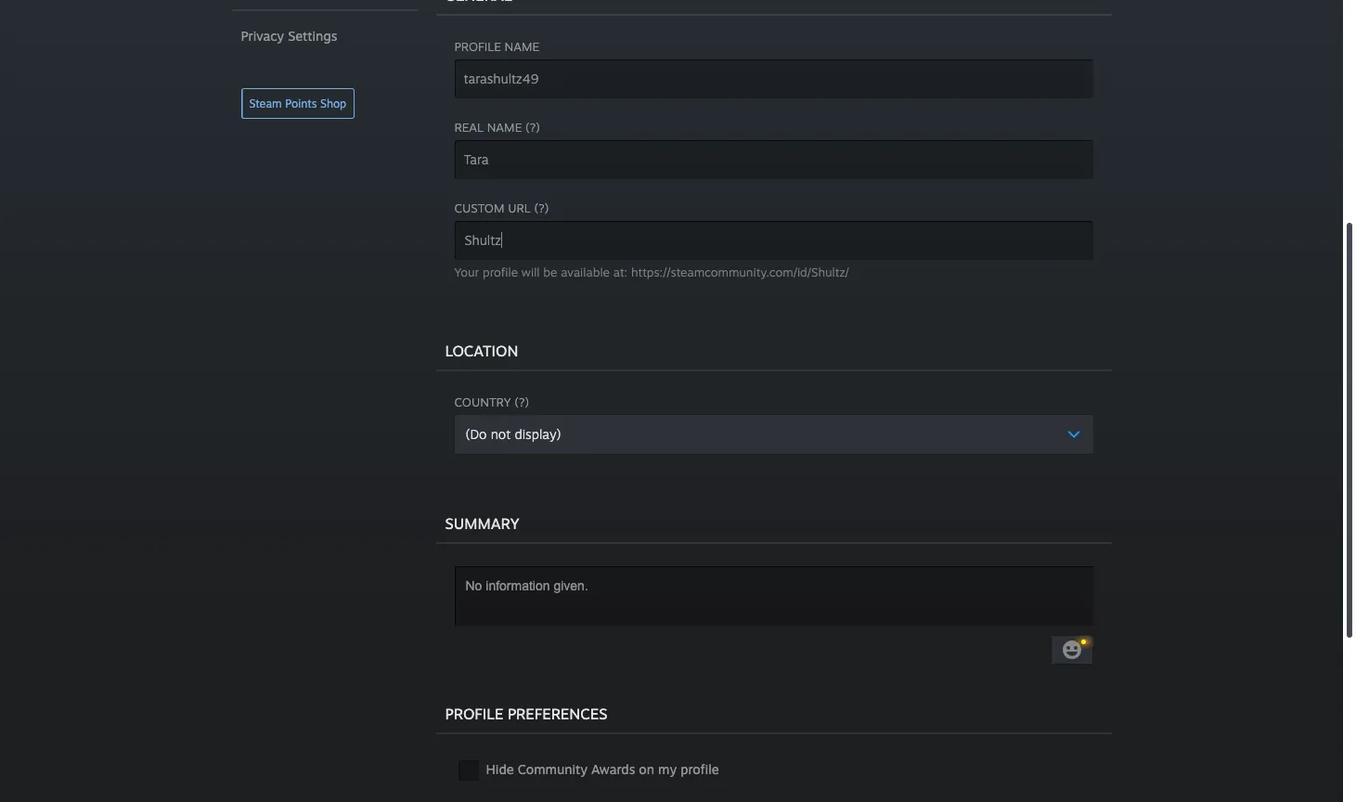 Task type: locate. For each thing, give the bounding box(es) containing it.
1 vertical spatial name
[[487, 120, 522, 135]]

on
[[639, 761, 655, 777]]

(?)
[[526, 120, 540, 135], [534, 201, 549, 215], [515, 395, 529, 410]]

settings
[[288, 28, 337, 44]]

0 horizontal spatial profile
[[483, 265, 518, 280]]

profile up 'real'
[[455, 39, 501, 54]]

real
[[455, 120, 484, 135]]

1 vertical spatial (?)
[[534, 201, 549, 215]]

1 vertical spatial profile
[[445, 705, 504, 723]]

summary
[[445, 514, 520, 533]]

0 vertical spatial name
[[505, 39, 540, 54]]

awards
[[591, 761, 635, 777]]

0 vertical spatial profile
[[483, 265, 518, 280]]

(?) right url
[[534, 201, 549, 215]]

profile
[[455, 39, 501, 54], [445, 705, 504, 723]]

profile left will
[[483, 265, 518, 280]]

url
[[508, 201, 531, 215]]

name right 'real'
[[487, 120, 522, 135]]

hide
[[486, 761, 514, 777]]

community
[[518, 761, 588, 777]]

privacy settings
[[241, 28, 337, 44]]

2 vertical spatial (?)
[[515, 395, 529, 410]]

0 vertical spatial profile
[[455, 39, 501, 54]]

name for profile
[[505, 39, 540, 54]]

1 vertical spatial profile
[[681, 761, 719, 777]]

(do
[[466, 426, 487, 442]]

your
[[455, 265, 479, 280]]

real name (?)
[[455, 120, 540, 135]]

privacy settings link
[[232, 20, 417, 52]]

profile up hide
[[445, 705, 504, 723]]

profile for profile name
[[455, 39, 501, 54]]

profile for profile preferences
[[445, 705, 504, 723]]

No information given. text field
[[455, 566, 1093, 626]]

profile right 'my'
[[681, 761, 719, 777]]

0 vertical spatial (?)
[[526, 120, 540, 135]]

1 horizontal spatial profile
[[681, 761, 719, 777]]

name
[[505, 39, 540, 54], [487, 120, 522, 135]]

(?) right 'real'
[[526, 120, 540, 135]]

profile name
[[455, 39, 540, 54]]

https://steamcommunity.com/id/shultz/
[[631, 265, 849, 280]]

custom url (?)
[[455, 201, 549, 215]]

privacy
[[241, 28, 284, 44]]

(?) up "(do not display)"
[[515, 395, 529, 410]]

profile
[[483, 265, 518, 280], [681, 761, 719, 777]]

(do not display)
[[466, 426, 561, 442]]

None text field
[[455, 221, 1093, 260]]

custom
[[455, 201, 505, 215]]

shop
[[320, 97, 347, 111]]

None text field
[[455, 59, 1093, 98], [455, 140, 1093, 179], [455, 59, 1093, 98], [455, 140, 1093, 179]]

name up real name (?)
[[505, 39, 540, 54]]



Task type: vqa. For each thing, say whether or not it's contained in the screenshot.
Start
no



Task type: describe. For each thing, give the bounding box(es) containing it.
name for real
[[487, 120, 522, 135]]

country (?)
[[455, 395, 529, 410]]

(?) for real name (?)
[[526, 120, 540, 135]]

points
[[285, 97, 317, 111]]

preferences
[[508, 705, 608, 723]]

not
[[491, 426, 511, 442]]

available
[[561, 265, 610, 280]]

profile preferences
[[445, 705, 608, 723]]

steam points shop link
[[241, 88, 355, 119]]

steam
[[249, 97, 282, 111]]

will
[[522, 265, 540, 280]]

my
[[658, 761, 677, 777]]

your profile will be available at: https://steamcommunity.com/id/shultz/
[[455, 265, 849, 280]]

hide community awards on my profile
[[486, 761, 719, 777]]

location
[[445, 342, 519, 360]]

country
[[455, 395, 511, 410]]

at:
[[614, 265, 628, 280]]

be
[[544, 265, 558, 280]]

display)
[[515, 426, 561, 442]]

steam points shop
[[249, 97, 347, 111]]

(?) for custom url (?)
[[534, 201, 549, 215]]



